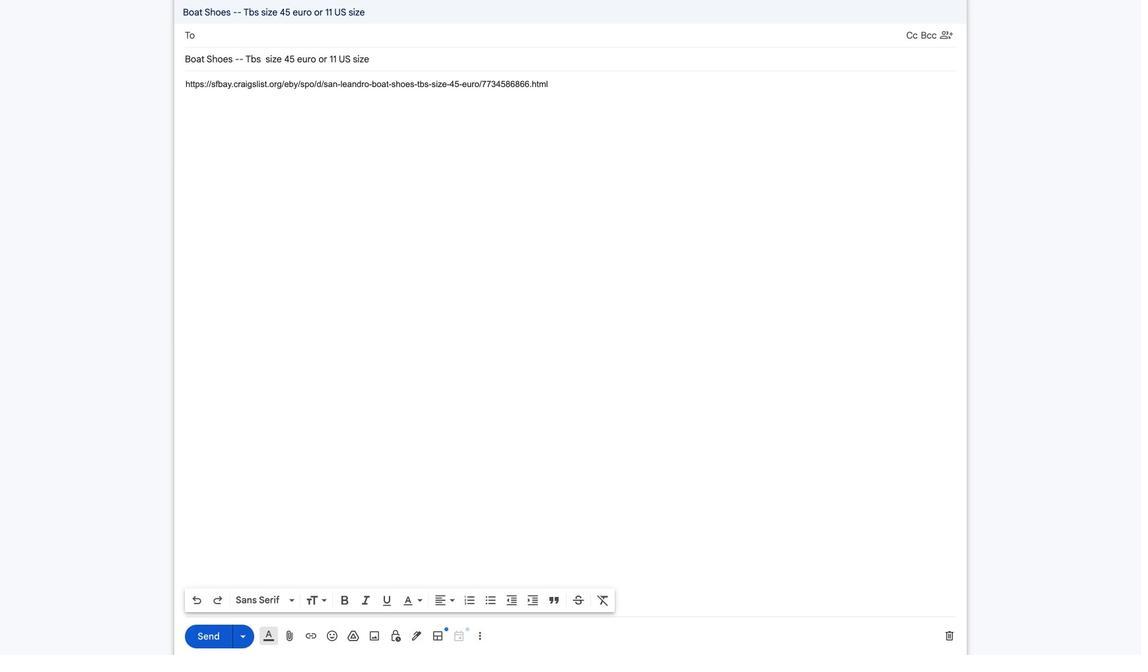 Task type: vqa. For each thing, say whether or not it's contained in the screenshot.
Inbox
no



Task type: describe. For each thing, give the bounding box(es) containing it.
quote ‪(⌘⇧9)‬ image
[[547, 594, 561, 608]]

underline ‪(⌘u)‬ image
[[380, 595, 394, 608]]

bold ‪(⌘b)‬ image
[[338, 594, 351, 608]]

bulleted list ‪(⌘⇧8)‬ image
[[484, 594, 497, 608]]

more options image
[[476, 630, 484, 643]]

option inside formatting options toolbar
[[233, 594, 287, 608]]

proposing meeting times is not available when composing emails in a new tab. image
[[452, 630, 466, 643]]

italic ‪(⌘i)‬ image
[[359, 594, 372, 608]]

insert files using drive image
[[347, 630, 360, 643]]

insert photo image
[[368, 630, 381, 643]]



Task type: locate. For each thing, give the bounding box(es) containing it.
strikethrough ‪(⌘⇧x)‬ image
[[572, 594, 585, 608]]

indent less ‪(⌘[)‬ image
[[505, 594, 518, 608]]

insert emoji ‪(⌘⇧2)‬ image
[[326, 630, 339, 643]]

boat shoes -- tbs  size 45 euro or 11 us size region
[[174, 0, 967, 656]]

select a layout image
[[431, 630, 444, 643]]

indent more ‪(⌘])‬ image
[[526, 594, 539, 608]]

formatting options toolbar
[[185, 589, 615, 613]]

Subject field
[[185, 53, 956, 66]]

insert signature image
[[410, 630, 423, 643]]

more send options image
[[236, 630, 250, 644]]

attach files image
[[283, 630, 296, 643]]

discard draft ‪(⌘⇧d)‬ image
[[943, 630, 956, 643]]

option
[[233, 594, 287, 608]]

remove formatting ‪(⌘\)‬ image
[[596, 594, 609, 608]]

Message Body text field
[[186, 78, 955, 585]]

numbered list ‪(⌘⇧7)‬ image
[[463, 594, 476, 608]]

insert link ‪(⌘k)‬ image
[[304, 630, 318, 643]]

toggle confidential mode image
[[389, 630, 402, 643]]

redo ‪(⌘y)‬ image
[[211, 594, 225, 608]]

To recipients text field
[[201, 25, 906, 46]]

undo ‪(⌘z)‬ image
[[190, 594, 203, 608]]



